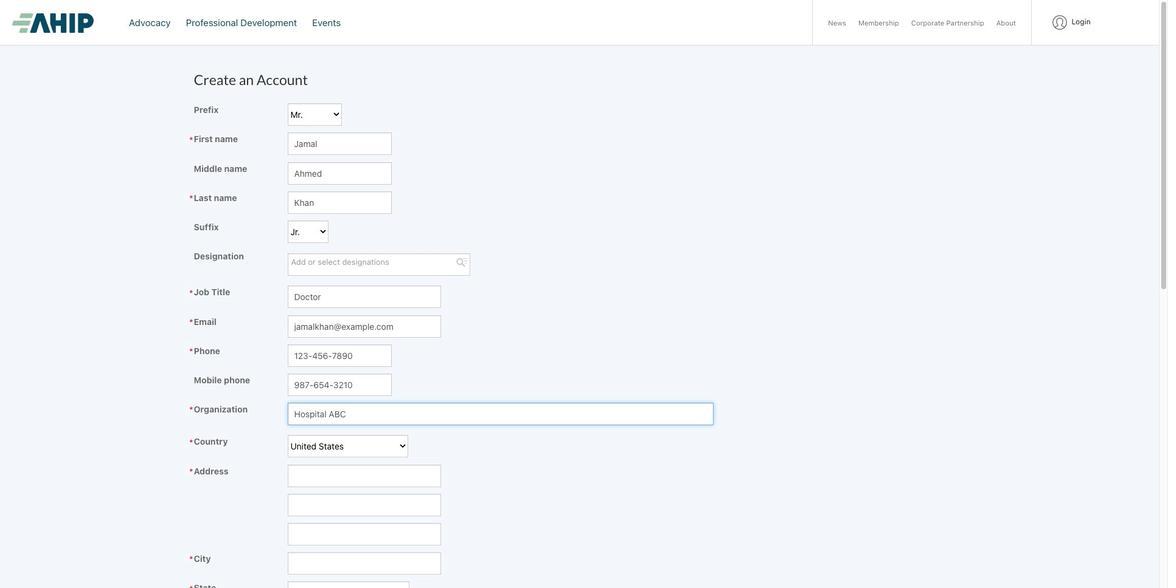 Task type: locate. For each thing, give the bounding box(es) containing it.
ahip image
[[12, 13, 94, 33]]

None text field
[[288, 316, 441, 338], [288, 374, 392, 397], [288, 404, 707, 425], [288, 465, 441, 488], [288, 495, 441, 517], [288, 553, 441, 576], [288, 316, 441, 338], [288, 374, 392, 397], [288, 404, 707, 425], [288, 465, 441, 488], [288, 495, 441, 517], [288, 553, 441, 576]]

None text field
[[288, 133, 392, 155], [288, 162, 392, 185], [288, 192, 392, 214], [288, 286, 441, 309], [288, 345, 392, 367], [288, 524, 441, 546], [288, 133, 392, 155], [288, 162, 392, 185], [288, 192, 392, 214], [288, 286, 441, 309], [288, 345, 392, 367], [288, 524, 441, 546]]



Task type: describe. For each thing, give the bounding box(es) containing it.
Add_or select designations_label text field
[[291, 255, 404, 270]]



